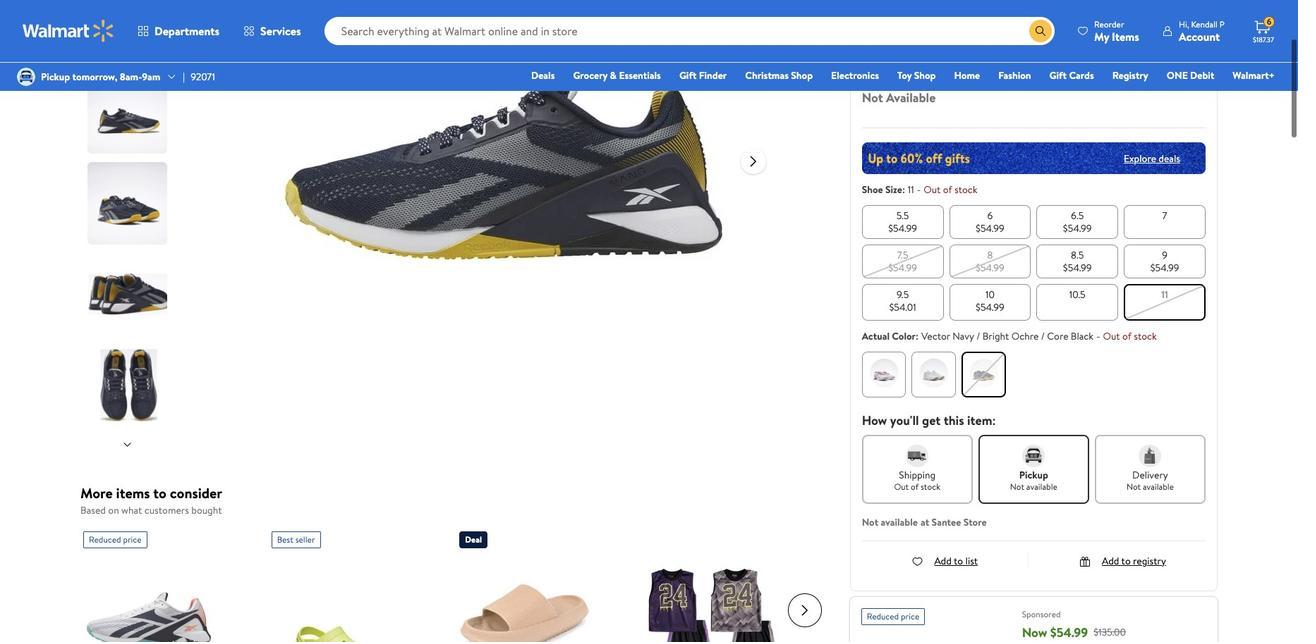 Task type: locate. For each thing, give the bounding box(es) containing it.
0 horizontal spatial out
[[894, 481, 909, 493]]

$54.99 up the '9.5'
[[889, 261, 917, 275]]

1 horizontal spatial out
[[924, 183, 941, 197]]

essentials
[[619, 68, 661, 83]]

2 horizontal spatial of
[[1123, 330, 1132, 344]]

: for size
[[902, 183, 905, 197]]

1 horizontal spatial -
[[1097, 330, 1100, 344]]

Search search field
[[324, 17, 1055, 45]]

2 horizontal spatial available
[[1143, 481, 1174, 493]]

0 horizontal spatial add
[[935, 555, 952, 569]]

0 horizontal spatial to
[[153, 484, 167, 503]]

0 vertical spatial stock
[[955, 183, 978, 197]]

stock down 11 button
[[1134, 330, 1157, 344]]

shop inside "link"
[[791, 68, 813, 83]]

reebok nano x1 women's training shoes image
[[278, 0, 730, 397], [861, 632, 1011, 643]]

11 button
[[1124, 284, 1206, 321]]

2 product group from the left
[[271, 526, 429, 643]]

0 horizontal spatial pickup
[[41, 70, 70, 84]]

1 horizontal spatial 6
[[1267, 16, 1272, 28]]

based
[[80, 504, 106, 518]]

$54.99 up 7.5
[[889, 222, 917, 236]]

1 horizontal spatial 11
[[1162, 288, 1169, 302]]

:
[[902, 183, 905, 197], [916, 330, 919, 344]]

ochre
[[1012, 330, 1039, 344]]

0 vertical spatial reduced
[[89, 534, 121, 546]]

0 horizontal spatial /
[[977, 330, 980, 344]]

reduced price inside product "group"
[[89, 534, 142, 546]]

product group containing deal
[[460, 526, 617, 643]]

gift cards link
[[1043, 68, 1101, 83]]

2 shop from the left
[[914, 68, 936, 83]]

shipping out of stock
[[894, 469, 941, 493]]

not down electronics link
[[862, 89, 883, 107]]

pickup
[[41, 70, 70, 84], [1019, 469, 1049, 483]]

2 vertical spatial out
[[894, 481, 909, 493]]

5.5
[[897, 209, 909, 223]]

reduced price
[[89, 534, 142, 546], [867, 611, 920, 623]]

item:
[[967, 412, 996, 430]]

sponsored
[[1022, 609, 1061, 621]]

of right black
[[1123, 330, 1132, 344]]

0 vertical spatial reduced price
[[89, 534, 142, 546]]

pickup down intent image for pickup
[[1019, 469, 1049, 483]]

0 horizontal spatial product group
[[83, 526, 240, 643]]

0 horizontal spatial of
[[911, 481, 919, 493]]

explore deals
[[1124, 151, 1181, 165]]

1 horizontal spatial reduced
[[867, 611, 899, 623]]

: up 5.5
[[902, 183, 905, 197]]

0 vertical spatial of
[[943, 183, 952, 197]]

deals
[[531, 68, 555, 83]]

at
[[921, 516, 929, 530]]

shoe size : 11 - out of stock
[[862, 183, 978, 197]]

1 vertical spatial reebok nano x1 women's training shoes image
[[861, 632, 1011, 643]]

6 inside 6 $54.99
[[988, 209, 993, 223]]

6 up $187.37
[[1267, 16, 1272, 28]]

11 right size
[[908, 183, 914, 197]]

1 horizontal spatial shop
[[914, 68, 936, 83]]

gift left cards on the right top
[[1050, 68, 1067, 83]]

now
[[1022, 625, 1048, 642]]

stock inside shipping out of stock
[[921, 481, 941, 493]]

add
[[935, 555, 952, 569], [1102, 555, 1119, 569]]

available left "at"
[[881, 516, 918, 530]]

1 vertical spatial reduced price
[[867, 611, 920, 623]]

my
[[1095, 29, 1109, 44]]

out right size
[[924, 183, 941, 197]]

1 vertical spatial reduced
[[867, 611, 899, 623]]

1 gift from the left
[[679, 68, 697, 83]]

shop
[[791, 68, 813, 83], [914, 68, 936, 83]]

not available
[[862, 89, 936, 107]]

0 vertical spatial 11
[[908, 183, 914, 197]]

not left "at"
[[862, 516, 879, 530]]

/ right the navy
[[977, 330, 980, 344]]

Walmart Site-Wide search field
[[324, 17, 1055, 45]]

1 horizontal spatial add
[[1102, 555, 1119, 569]]

one
[[1167, 68, 1188, 83]]

$54.99 up 11 button
[[1151, 261, 1179, 275]]

1 horizontal spatial product group
[[271, 526, 429, 643]]

seller
[[295, 534, 315, 546]]

intent image for pickup image
[[1023, 445, 1045, 468]]

product group containing reduced price
[[83, 526, 240, 643]]

0 horizontal spatial stock
[[921, 481, 941, 493]]

1 vertical spatial 6
[[988, 209, 993, 223]]

price down 'add to list' button
[[901, 611, 920, 623]]

0 horizontal spatial reduced price
[[89, 534, 142, 546]]

stock down intent image for shipping
[[921, 481, 941, 493]]

reebok nano x1 men's training shoes image
[[83, 554, 215, 643]]

3 product group from the left
[[460, 526, 617, 643]]

/
[[977, 330, 980, 344], [1041, 330, 1045, 344]]

bright
[[983, 330, 1009, 344]]

add left the list
[[935, 555, 952, 569]]

0 horizontal spatial :
[[902, 183, 905, 197]]

deals link
[[525, 68, 561, 83]]

2 add from the left
[[1102, 555, 1119, 569]]

available
[[886, 89, 936, 107]]

$54.99 for 6.5
[[1063, 222, 1092, 236]]

next media item image
[[745, 153, 762, 170]]

(4.2)
[[907, 2, 924, 14]]

1 vertical spatial :
[[916, 330, 919, 344]]

to left registry
[[1122, 555, 1131, 569]]

registry
[[1133, 555, 1166, 569]]

0 horizontal spatial reduced
[[89, 534, 121, 546]]

1 vertical spatial -
[[1097, 330, 1100, 344]]

1 horizontal spatial to
[[954, 555, 963, 569]]

1 vertical spatial price
[[901, 611, 920, 623]]

2 vertical spatial stock
[[921, 481, 941, 493]]

shop right "toy"
[[914, 68, 936, 83]]

$54.99 up 8.5
[[1063, 222, 1092, 236]]

0 horizontal spatial 6
[[988, 209, 993, 223]]

$54.99 for 6
[[976, 222, 1005, 236]]

to
[[153, 484, 167, 503], [954, 555, 963, 569], [1122, 555, 1131, 569]]

to for add to list
[[954, 555, 963, 569]]

1 horizontal spatial /
[[1041, 330, 1045, 344]]

8 $54.99
[[976, 248, 1005, 275]]

1 shop from the left
[[791, 68, 813, 83]]

gift finder link
[[673, 68, 733, 83]]

of
[[943, 183, 952, 197], [1123, 330, 1132, 344], [911, 481, 919, 493]]

0 vertical spatial pickup
[[41, 70, 70, 84]]

0 vertical spatial price
[[123, 534, 142, 546]]

toy shop link
[[891, 68, 942, 83]]

grocery & essentials link
[[567, 68, 667, 83]]

10 $54.99
[[976, 288, 1005, 315]]

color
[[892, 330, 916, 344]]

to inside more items to consider based on what customers bought
[[153, 484, 167, 503]]

0 vertical spatial :
[[902, 183, 905, 197]]

not available at santee store
[[862, 516, 987, 530]]

1 horizontal spatial gift
[[1050, 68, 1067, 83]]

$54.99 up bright
[[976, 301, 1005, 315]]

available inside pickup not available
[[1027, 481, 1058, 493]]

price down what
[[123, 534, 142, 546]]

of down intent image for shipping
[[911, 481, 919, 493]]

$54.99 inside sponsored now $54.99 $135.00
[[1051, 625, 1088, 642]]

gift cards
[[1050, 68, 1094, 83]]

customers
[[144, 504, 189, 518]]

available for pickup
[[1027, 481, 1058, 493]]

2 vertical spatial of
[[911, 481, 919, 493]]

gift
[[679, 68, 697, 83], [1050, 68, 1067, 83]]

what
[[121, 504, 142, 518]]

not down intent image for delivery
[[1127, 481, 1141, 493]]

2 horizontal spatial stock
[[1134, 330, 1157, 344]]

0 horizontal spatial 11
[[908, 183, 914, 197]]

reebok nano x1 women's training shoes - image 5 of 9 image
[[88, 344, 170, 427]]

available down intent image for delivery
[[1143, 481, 1174, 493]]

add left registry
[[1102, 555, 1119, 569]]

/ left core at bottom right
[[1041, 330, 1045, 344]]

0 horizontal spatial reebok nano x1 women's training shoes image
[[278, 0, 730, 397]]

0 horizontal spatial shop
[[791, 68, 813, 83]]

shop right christmas
[[791, 68, 813, 83]]

1 horizontal spatial reduced price
[[867, 611, 920, 623]]

pickup left tomorrow,
[[41, 70, 70, 84]]

0 horizontal spatial price
[[123, 534, 142, 546]]

how
[[862, 412, 887, 430]]

$54.99 up 8
[[976, 222, 1005, 236]]

1 vertical spatial 11
[[1162, 288, 1169, 302]]

not down intent image for pickup
[[1010, 481, 1025, 493]]

christmas shop link
[[739, 68, 819, 83]]

2 horizontal spatial out
[[1103, 330, 1120, 344]]

11
[[908, 183, 914, 197], [1162, 288, 1169, 302]]

to for add to registry
[[1122, 555, 1131, 569]]

$187.37
[[1253, 35, 1274, 44]]

gift left finder
[[679, 68, 697, 83]]

2 gift from the left
[[1050, 68, 1067, 83]]

1 horizontal spatial pickup
[[1019, 469, 1049, 483]]

hi,
[[1179, 18, 1189, 30]]

actual color list
[[859, 349, 1209, 401]]

registry link
[[1106, 68, 1155, 83]]

0 vertical spatial 6
[[1267, 16, 1272, 28]]

1 vertical spatial stock
[[1134, 330, 1157, 344]]

how you'll get this item:
[[862, 412, 996, 430]]

1 product group from the left
[[83, 526, 240, 643]]

1 horizontal spatial price
[[901, 611, 920, 623]]

to left the list
[[954, 555, 963, 569]]

next image image
[[122, 439, 133, 451]]

$54.99 up 10.5
[[1063, 261, 1092, 275]]

pickup inside pickup not available
[[1019, 469, 1049, 483]]

1 horizontal spatial available
[[1027, 481, 1058, 493]]

- right size
[[917, 183, 921, 197]]

6 inside 6 $187.37
[[1267, 16, 1272, 28]]

7.5
[[897, 248, 909, 263]]

1 add from the left
[[935, 555, 952, 569]]

one debit link
[[1161, 68, 1221, 83]]

$54.99 down sponsored on the bottom right of the page
[[1051, 625, 1088, 642]]

$54.99 up 10
[[976, 261, 1005, 275]]

add for add to list
[[935, 555, 952, 569]]

0 horizontal spatial gift
[[679, 68, 697, 83]]

7.5 $54.99
[[889, 248, 917, 275]]

explore
[[1124, 151, 1157, 165]]

items
[[116, 484, 150, 503]]

 image
[[17, 68, 35, 86]]

to up customers at the bottom
[[153, 484, 167, 503]]

: left vector
[[916, 330, 919, 344]]

stock up 6 $54.99
[[955, 183, 978, 197]]

finder
[[699, 68, 727, 83]]

available down intent image for pickup
[[1027, 481, 1058, 493]]

11 down 9 $54.99
[[1162, 288, 1169, 302]]

1 vertical spatial out
[[1103, 330, 1120, 344]]

stock
[[955, 183, 978, 197], [1134, 330, 1157, 344], [921, 481, 941, 493]]

get
[[922, 412, 941, 430]]

out right black
[[1103, 330, 1120, 344]]

product group
[[83, 526, 240, 643], [271, 526, 429, 643], [460, 526, 617, 643]]

6 up 8
[[988, 209, 993, 223]]

2 horizontal spatial to
[[1122, 555, 1131, 569]]

search icon image
[[1035, 25, 1047, 37]]

- right black
[[1097, 330, 1100, 344]]

available
[[1027, 481, 1058, 493], [1143, 481, 1174, 493], [881, 516, 918, 530]]

1 / from the left
[[977, 330, 980, 344]]

on
[[108, 504, 119, 518]]

reviews
[[943, 2, 970, 14]]

1 horizontal spatial reebok nano x1 women's training shoes image
[[861, 632, 1011, 643]]

1 vertical spatial pickup
[[1019, 469, 1049, 483]]

core
[[1047, 330, 1069, 344]]

8am-
[[120, 70, 142, 84]]

departments button
[[126, 14, 232, 48]]

shoe
[[862, 183, 883, 197]]

out down intent image for shipping
[[894, 481, 909, 493]]

add to registry
[[1102, 555, 1166, 569]]

2 horizontal spatial product group
[[460, 526, 617, 643]]

| 92071
[[183, 70, 215, 84]]

1 horizontal spatial :
[[916, 330, 919, 344]]

$54.99 for 8.5
[[1063, 261, 1092, 275]]

0 vertical spatial -
[[917, 183, 921, 197]]

available for delivery
[[1143, 481, 1174, 493]]

available inside delivery not available
[[1143, 481, 1174, 493]]

of right size
[[943, 183, 952, 197]]

sponsored now $54.99 $135.00
[[1022, 609, 1126, 642]]

vonmay unisex slides sandals soft thick sole non-slip pillow sandals image
[[460, 554, 591, 643]]

more items to consider based on what customers bought
[[80, 484, 222, 518]]



Task type: describe. For each thing, give the bounding box(es) containing it.
consider
[[170, 484, 222, 503]]

reduced price inside the now $54.99 group
[[867, 611, 920, 623]]

pickup tomorrow, 8am-9am
[[41, 70, 160, 84]]

crocs toddler & kids crocband clog, sizes 4-6 image
[[271, 554, 403, 643]]

of inside shipping out of stock
[[911, 481, 919, 493]]

price inside the now $54.99 group
[[901, 611, 920, 623]]

$54.99 for 8
[[976, 261, 1005, 275]]

store
[[964, 516, 987, 530]]

reduced inside product "group"
[[89, 534, 121, 546]]

10.5 button
[[1037, 284, 1119, 321]]

gift finder
[[679, 68, 727, 83]]

toy
[[898, 68, 912, 83]]

size
[[886, 183, 902, 197]]

deal
[[465, 534, 482, 546]]

6 for 6 $187.37
[[1267, 16, 1272, 28]]

892
[[927, 2, 941, 14]]

one debit
[[1167, 68, 1215, 83]]

shop for toy shop
[[914, 68, 936, 83]]

online
[[944, 46, 966, 58]]

out inside shipping out of stock
[[894, 481, 909, 493]]

2 / from the left
[[1041, 330, 1045, 344]]

intent image for delivery image
[[1139, 445, 1162, 468]]

reebok nano x1 women's training shoes - image 1 of 9 image
[[88, 0, 170, 63]]

$54.99 for 10
[[976, 301, 1005, 315]]

reebok nano x1 women's training shoes image inside the now $54.99 group
[[861, 632, 1011, 643]]

product group containing best seller
[[271, 526, 429, 643]]

1 vertical spatial of
[[1123, 330, 1132, 344]]

0 horizontal spatial -
[[917, 183, 921, 197]]

6.5 $54.99
[[1063, 209, 1092, 236]]

pickup not available
[[1010, 469, 1058, 493]]

actual color : vector navy / bright ochre / core black - out of stock
[[862, 330, 1157, 344]]

6 $54.99
[[976, 209, 1005, 236]]

fashion link
[[992, 68, 1038, 83]]

santee
[[932, 516, 961, 530]]

pickup for tomorrow,
[[41, 70, 70, 84]]

reorder
[[1095, 18, 1124, 30]]

price when purchased online
[[862, 46, 966, 58]]

explore deals link
[[1118, 146, 1186, 171]]

electronics
[[831, 68, 879, 83]]

christmas
[[745, 68, 789, 83]]

reebok nano x1 women's training shoes - image 3 of 9 image
[[88, 162, 170, 245]]

more
[[80, 484, 113, 503]]

add to list button
[[912, 555, 978, 569]]

not inside delivery not available
[[1127, 481, 1141, 493]]

add to list
[[935, 555, 978, 569]]

mad game boys' 4-piece performance tank top short set image
[[648, 554, 779, 643]]

9.5 $54.01
[[889, 288, 916, 315]]

p
[[1220, 18, 1225, 30]]

reebok nano x1 women's training shoes - image 2 of 9 image
[[88, 71, 170, 154]]

bought
[[191, 504, 222, 518]]

now $54.99 group
[[850, 598, 1218, 643]]

$54.99 for 5.5
[[889, 222, 917, 236]]

black
[[1071, 330, 1094, 344]]

: for color
[[916, 330, 919, 344]]

registry
[[1113, 68, 1149, 83]]

$54.99 for 7.5
[[889, 261, 917, 275]]

9am
[[142, 70, 160, 84]]

8
[[988, 248, 993, 263]]

11 inside button
[[1162, 288, 1169, 302]]

9
[[1162, 248, 1168, 263]]

you'll
[[890, 412, 919, 430]]

9 $54.99
[[1151, 248, 1179, 275]]

deals
[[1159, 151, 1181, 165]]

tomorrow,
[[72, 70, 117, 84]]

7
[[1163, 209, 1168, 223]]

services
[[260, 23, 301, 39]]

electronics link
[[825, 68, 886, 83]]

price
[[862, 46, 881, 58]]

1 horizontal spatial stock
[[955, 183, 978, 197]]

grocery & essentials
[[573, 68, 661, 83]]

items
[[1112, 29, 1140, 44]]

gift for gift cards
[[1050, 68, 1067, 83]]

0 vertical spatial out
[[924, 183, 941, 197]]

&
[[610, 68, 617, 83]]

kendall
[[1191, 18, 1218, 30]]

6 $187.37
[[1253, 16, 1274, 44]]

10
[[986, 288, 995, 302]]

intent image for shipping image
[[906, 445, 929, 468]]

not inside pickup not available
[[1010, 481, 1025, 493]]

reduced inside the now $54.99 group
[[867, 611, 899, 623]]

walmart+ link
[[1227, 68, 1281, 83]]

$54.99 for 9
[[1151, 261, 1179, 275]]

92071
[[191, 70, 215, 84]]

purchased
[[904, 46, 942, 58]]

9.5
[[897, 288, 909, 302]]

walmart image
[[23, 20, 114, 42]]

add for add to registry
[[1102, 555, 1119, 569]]

home link
[[948, 68, 987, 83]]

gift for gift finder
[[679, 68, 697, 83]]

add to registry button
[[1080, 555, 1166, 569]]

up to sixty percent off deals. shop now. image
[[862, 143, 1206, 174]]

best seller
[[277, 534, 315, 546]]

reebok nano x1 women's training shoes - image 4 of 9 image
[[88, 253, 170, 336]]

shop for christmas shop
[[791, 68, 813, 83]]

best
[[277, 534, 293, 546]]

0 vertical spatial reebok nano x1 women's training shoes image
[[278, 0, 730, 397]]

legal information image
[[969, 46, 980, 57]]

debit
[[1191, 68, 1215, 83]]

next slide for more items to consider list image
[[788, 594, 822, 628]]

departments
[[155, 23, 220, 39]]

7 button
[[1124, 205, 1206, 239]]

8.5 $54.99
[[1063, 248, 1092, 275]]

|
[[183, 70, 185, 84]]

(4.2) 892 reviews
[[907, 2, 970, 14]]

pickup for not
[[1019, 469, 1049, 483]]

1 horizontal spatial of
[[943, 183, 952, 197]]

account
[[1179, 29, 1220, 44]]

christmas shop
[[745, 68, 813, 83]]

home
[[954, 68, 980, 83]]

6 for 6 $54.99
[[988, 209, 993, 223]]

grocery
[[573, 68, 608, 83]]

delivery
[[1133, 469, 1168, 483]]

5.5 $54.99
[[889, 209, 917, 236]]

list
[[966, 555, 978, 569]]

walmart+
[[1233, 68, 1275, 83]]

navy
[[953, 330, 974, 344]]

0 horizontal spatial available
[[881, 516, 918, 530]]

shoe size list
[[859, 203, 1209, 324]]

reorder my items
[[1095, 18, 1140, 44]]

892 reviews link
[[924, 2, 970, 14]]

this
[[944, 412, 964, 430]]

when
[[883, 46, 902, 58]]

toy shop
[[898, 68, 936, 83]]

services button
[[232, 14, 313, 48]]



Task type: vqa. For each thing, say whether or not it's contained in the screenshot.
Sponsored Now $54.99 $135.00
yes



